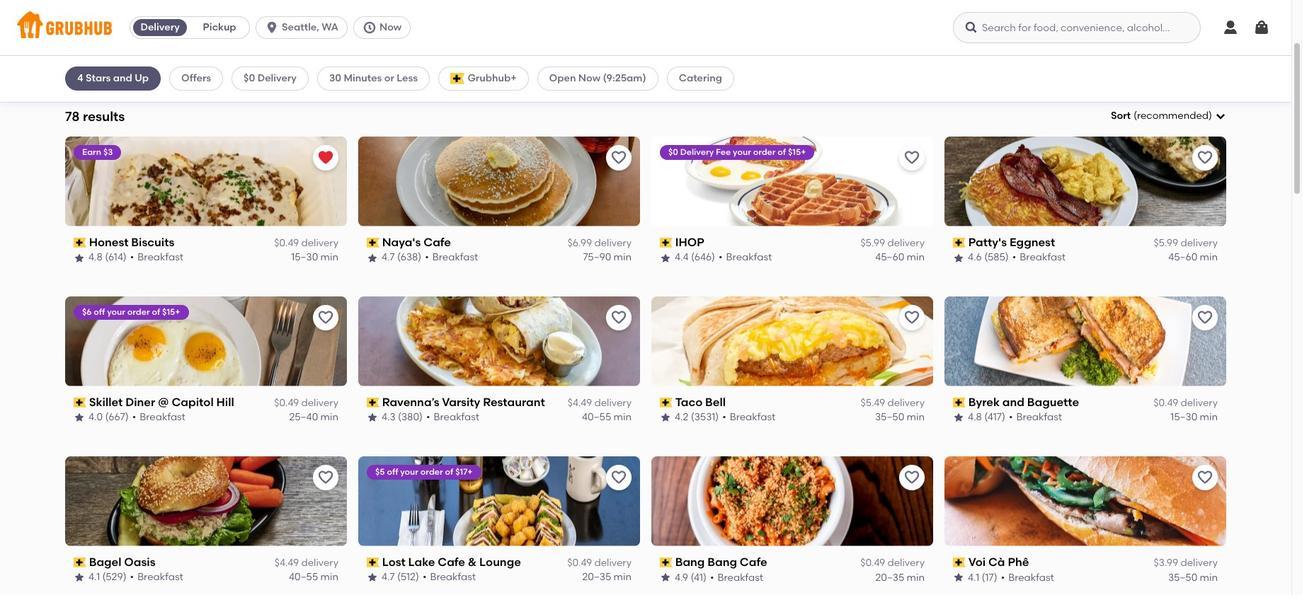 Task type: locate. For each thing, give the bounding box(es) containing it.
svg image inside field
[[1215, 111, 1226, 122]]

2 horizontal spatial order
[[753, 147, 776, 157]]

1 $5.99 from the left
[[861, 237, 885, 249]]

1 vertical spatial 40–55
[[289, 572, 318, 584]]

$5.99 delivery for patty's eggnest
[[1154, 237, 1218, 249]]

your right $6
[[107, 307, 125, 317]]

0 horizontal spatial 45–60 min
[[875, 252, 925, 264]]

0 vertical spatial 4.8
[[89, 252, 103, 264]]

delivery for $0 delivery fee your order of $15+
[[680, 147, 714, 157]]

1 vertical spatial 35–50 min
[[1168, 572, 1218, 584]]

star icon image left the 4.1 (529)
[[74, 572, 85, 584]]

breakfast down baguette
[[1016, 412, 1062, 424]]

(380)
[[398, 412, 423, 424]]

delivery for honest biscuits
[[301, 237, 338, 249]]

• right (638)
[[425, 252, 429, 264]]

1 horizontal spatial $4.49
[[568, 397, 592, 409]]

1 vertical spatial now
[[578, 72, 600, 84]]

1 vertical spatial delivery
[[257, 72, 297, 84]]

0 horizontal spatial 35–50
[[875, 412, 904, 424]]

taco
[[675, 396, 703, 409]]

breakfast down @
[[140, 412, 185, 424]]

4.1 for bagel oasis
[[89, 572, 100, 584]]

0 vertical spatial 35–50 min
[[875, 412, 925, 424]]

2 4.1 from the left
[[968, 572, 979, 584]]

save this restaurant button for bagel oasis
[[313, 465, 338, 490]]

now inside now button
[[380, 21, 402, 33]]

delivery left fee
[[680, 147, 714, 157]]

fee
[[716, 147, 731, 157]]

subscription pass image left the byrek
[[953, 398, 966, 408]]

delivery
[[141, 21, 180, 33], [257, 72, 297, 84], [680, 147, 714, 157]]

0 vertical spatial 4.7
[[382, 252, 395, 264]]

save this restaurant image
[[610, 309, 627, 326], [904, 309, 921, 326], [1197, 309, 1214, 326], [317, 469, 334, 486], [610, 469, 627, 486], [1197, 469, 1214, 486]]

1 horizontal spatial $5.99 delivery
[[1154, 237, 1218, 249]]

0 horizontal spatial $4.49 delivery
[[275, 557, 338, 569]]

save this restaurant button for voi cà phê
[[1192, 465, 1218, 490]]

• for lost lake cafe & lounge
[[423, 572, 427, 584]]

2 20–35 min from the left
[[876, 572, 925, 584]]

and inside coffee and tea
[[306, 11, 322, 21]]

save this restaurant button
[[606, 145, 632, 170], [899, 145, 925, 170], [1192, 145, 1218, 170], [313, 305, 338, 330], [606, 305, 632, 330], [899, 305, 925, 330], [1192, 305, 1218, 330], [313, 465, 338, 490], [606, 465, 632, 490], [899, 465, 925, 490], [1192, 465, 1218, 490]]

subscription pass image
[[660, 398, 672, 408], [953, 398, 966, 408], [74, 558, 86, 568], [660, 558, 672, 568]]

lake
[[408, 556, 435, 569]]

2 45–60 from the left
[[1168, 252, 1198, 264]]

1 horizontal spatial now
[[578, 72, 600, 84]]

breakfast down the bang bang cafe
[[718, 572, 763, 584]]

1 vertical spatial 15–30 min
[[1171, 412, 1218, 424]]

min for bang bang cafe
[[907, 572, 925, 584]]

subscription pass image for ihop
[[660, 238, 672, 248]]

0 horizontal spatial now
[[380, 21, 402, 33]]

4.8
[[89, 252, 103, 264], [968, 412, 982, 424]]

2 4.7 from the top
[[382, 572, 395, 584]]

capitol
[[172, 396, 214, 409]]

$5.99 delivery for ihop
[[861, 237, 925, 249]]

save this restaurant image for ravenna's varsity restaurant
[[610, 309, 627, 326]]

$4.49 for bagel oasis
[[275, 557, 299, 569]]

0 horizontal spatial delivery
[[141, 21, 180, 33]]

svg image
[[363, 21, 377, 35]]

now right svg icon
[[380, 21, 402, 33]]

2 horizontal spatial of
[[778, 147, 786, 157]]

35–50 min
[[875, 412, 925, 424], [1168, 572, 1218, 584]]

0 horizontal spatial order
[[127, 307, 150, 317]]

breakfast down oasis
[[137, 572, 183, 584]]

delivery button
[[130, 16, 190, 39]]

(667)
[[105, 412, 129, 424]]

4.1 down voi
[[968, 572, 979, 584]]

breakfast for taco bell
[[730, 412, 776, 424]]

$5 off your order of $17+
[[375, 467, 473, 477]]

order right $6
[[127, 307, 150, 317]]

1 vertical spatial 4.8
[[968, 412, 982, 424]]

up
[[135, 72, 149, 84]]

• breakfast down the varsity
[[426, 412, 479, 424]]

off for lost lake cafe & lounge
[[387, 467, 398, 477]]

star icon image left 4.1 (17)
[[953, 572, 964, 584]]

• for taco bell
[[722, 412, 726, 424]]

15–30 for byrek and baguette
[[1171, 412, 1198, 424]]

0 horizontal spatial 15–30 min
[[291, 252, 338, 264]]

$0 for $0 delivery fee your order of $15+
[[668, 147, 678, 157]]

25–40
[[289, 412, 318, 424]]

$0.49 delivery
[[274, 237, 338, 249], [274, 397, 338, 409], [1154, 397, 1218, 409], [567, 557, 632, 569], [861, 557, 925, 569]]

1 bang from the left
[[675, 556, 705, 569]]

0 vertical spatial 40–55
[[582, 412, 611, 424]]

breakfast down lost lake cafe & lounge
[[430, 572, 476, 584]]

min for bagel oasis
[[320, 572, 338, 584]]

• down oasis
[[130, 572, 134, 584]]

4.7 down lost
[[382, 572, 395, 584]]

1 vertical spatial of
[[152, 307, 160, 317]]

• for skillet diner @ capitol hill
[[132, 412, 136, 424]]

0 horizontal spatial bang
[[675, 556, 705, 569]]

0 horizontal spatial 20–35 min
[[582, 572, 632, 584]]

0 horizontal spatial your
[[107, 307, 125, 317]]

0 vertical spatial order
[[753, 147, 776, 157]]

0 horizontal spatial 20–35
[[582, 572, 611, 584]]

breakfast for bagel oasis
[[137, 572, 183, 584]]

1 horizontal spatial 20–35
[[876, 572, 904, 584]]

35–50 for taco bell
[[875, 412, 904, 424]]

1 vertical spatial 35–50
[[1168, 572, 1198, 584]]

1 vertical spatial order
[[127, 307, 150, 317]]

star icon image for ravenna's varsity restaurant
[[367, 412, 378, 424]]

restaurant
[[483, 396, 545, 409]]

1 horizontal spatial bang
[[708, 556, 737, 569]]

4.6
[[968, 252, 982, 264]]

and for byrek and baguette
[[1003, 396, 1025, 409]]

star icon image left 4.0
[[74, 412, 85, 424]]

1 4.7 from the top
[[382, 252, 395, 264]]

20–35 for lost lake cafe & lounge
[[582, 572, 611, 584]]

and up (417)
[[1003, 396, 1025, 409]]

naya's cafe
[[382, 236, 451, 249]]

breakfast for lost lake cafe & lounge
[[430, 572, 476, 584]]

$0.49 for bang bang cafe
[[861, 557, 885, 569]]

star icon image left 4.7 (638)
[[367, 252, 378, 264]]

$5.99 delivery
[[861, 237, 925, 249], [1154, 237, 1218, 249]]

pickup
[[203, 21, 236, 33]]

78
[[65, 108, 80, 124]]

order for skillet diner @ capitol hill
[[127, 307, 150, 317]]

min
[[320, 252, 338, 264], [614, 252, 632, 264], [907, 252, 925, 264], [1200, 252, 1218, 264], [320, 412, 338, 424], [614, 412, 632, 424], [907, 412, 925, 424], [1200, 412, 1218, 424], [320, 572, 338, 584], [614, 572, 632, 584], [907, 572, 925, 584], [1200, 572, 1218, 584]]

skillet diner @ capitol hill
[[89, 396, 234, 409]]

1 horizontal spatial $4.49 delivery
[[568, 397, 632, 409]]

0 vertical spatial $4.49
[[568, 397, 592, 409]]

1 vertical spatial 40–55 min
[[289, 572, 338, 584]]

phê
[[1008, 556, 1029, 569]]

1 horizontal spatial 15–30 min
[[1171, 412, 1218, 424]]

breakfast down biscuits at top
[[138, 252, 183, 264]]

1 horizontal spatial $0
[[668, 147, 678, 157]]

• breakfast down the bang bang cafe
[[710, 572, 763, 584]]

of right $6
[[152, 307, 160, 317]]

save this restaurant image for taco bell
[[904, 309, 921, 326]]

order right fee
[[753, 147, 776, 157]]

byrek and baguette logo image
[[945, 296, 1226, 386]]

0 horizontal spatial 45–60
[[875, 252, 904, 264]]

0 vertical spatial delivery
[[141, 21, 180, 33]]

biscuits
[[131, 236, 174, 249]]

star icon image
[[74, 252, 85, 264], [367, 252, 378, 264], [660, 252, 671, 264], [953, 252, 964, 264], [74, 412, 85, 424], [367, 412, 378, 424], [660, 412, 671, 424], [953, 412, 964, 424], [74, 572, 85, 584], [367, 572, 378, 584], [660, 572, 671, 584], [953, 572, 964, 584]]

1 horizontal spatial 40–55
[[582, 412, 611, 424]]

4.3
[[382, 412, 396, 424]]

breakfast down naya's cafe at the left top
[[432, 252, 478, 264]]

$5.99 for patty's eggnest
[[1154, 237, 1178, 249]]

0 horizontal spatial 4.8
[[89, 252, 103, 264]]

4.8 down honest
[[89, 252, 103, 264]]

save this restaurant image
[[610, 149, 627, 166], [904, 149, 921, 166], [1197, 149, 1214, 166], [317, 309, 334, 326], [904, 469, 921, 486]]

$0 right offers
[[244, 72, 255, 84]]

hamburgers
[[205, 11, 257, 21]]

skillet diner @ capitol hill logo image
[[65, 296, 347, 386]]

• for voi cà phê
[[1001, 572, 1005, 584]]

0 horizontal spatial $4.49
[[275, 557, 299, 569]]

star icon image for taco bell
[[660, 412, 671, 424]]

• breakfast for skillet diner @ capitol hill
[[132, 412, 185, 424]]

subscription pass image left honest
[[74, 238, 86, 248]]

0 horizontal spatial $5.99
[[861, 237, 885, 249]]

breakfast down the varsity
[[434, 412, 479, 424]]

• breakfast down biscuits at top
[[130, 252, 183, 264]]

your right fee
[[733, 147, 751, 157]]

1 horizontal spatial 4.8
[[968, 412, 982, 424]]

0 horizontal spatial 4.1
[[89, 572, 100, 584]]

and up seattle, wa
[[306, 11, 322, 21]]

4.7 down naya's
[[382, 252, 395, 264]]

4
[[77, 72, 83, 84]]

off right $6
[[94, 307, 105, 317]]

delivery for byrek and baguette
[[1181, 397, 1218, 409]]

sort
[[1111, 110, 1131, 122]]

(
[[1134, 110, 1137, 122]]

smoothies
[[1025, 11, 1068, 21]]

2 $5.99 from the left
[[1154, 237, 1178, 249]]

78 results
[[65, 108, 125, 124]]

• breakfast down phê
[[1001, 572, 1054, 584]]

subscription pass image left 'taco'
[[660, 398, 672, 408]]

delivery down fast food
[[141, 21, 180, 33]]

delivery for bang bang cafe
[[888, 557, 925, 569]]

now right open
[[578, 72, 600, 84]]

1 4.1 from the left
[[89, 572, 100, 584]]

• right (646)
[[719, 252, 723, 264]]

breakfast down eggnest
[[1020, 252, 1066, 264]]

order for lost lake cafe & lounge
[[421, 467, 443, 477]]

• for ihop
[[719, 252, 723, 264]]

0 horizontal spatial 35–50 min
[[875, 412, 925, 424]]

1 vertical spatial 15–30
[[1171, 412, 1198, 424]]

1 horizontal spatial 15–30
[[1171, 412, 1198, 424]]

• down lake
[[423, 572, 427, 584]]

breakfast for patty's eggnest
[[1020, 252, 1066, 264]]

40–55
[[582, 412, 611, 424], [289, 572, 318, 584]]

• right (41)
[[710, 572, 714, 584]]

0 vertical spatial $15+
[[788, 147, 806, 157]]

• down diner
[[132, 412, 136, 424]]

2 vertical spatial delivery
[[680, 147, 714, 157]]

breakfast down phê
[[1008, 572, 1054, 584]]

subscription pass image left ihop
[[660, 238, 672, 248]]

0 horizontal spatial 40–55 min
[[289, 572, 338, 584]]

$0 delivery fee your order of $15+
[[668, 147, 806, 157]]

75–90 min
[[583, 252, 632, 264]]

• breakfast down naya's cafe at the left top
[[425, 252, 478, 264]]

0 vertical spatial 15–30
[[291, 252, 318, 264]]

45–60 min
[[875, 252, 925, 264], [1168, 252, 1218, 264]]

and
[[306, 11, 322, 21], [1024, 23, 1040, 33], [113, 72, 132, 84], [1003, 396, 1025, 409]]

1 vertical spatial $15+
[[162, 307, 180, 317]]

40–55 min for bagel oasis
[[289, 572, 338, 584]]

1 horizontal spatial 45–60 min
[[1168, 252, 1218, 264]]

star icon image for patty's eggnest
[[953, 252, 964, 264]]

4.7 for naya's cafe
[[382, 252, 395, 264]]

$0.49 delivery for skillet diner @ capitol hill
[[274, 397, 338, 409]]

honest biscuits logo image
[[65, 137, 347, 226]]

• down bell at the bottom
[[722, 412, 726, 424]]

0 vertical spatial 40–55 min
[[582, 412, 632, 424]]

your for skillet diner @ capitol hill
[[107, 307, 125, 317]]

1 vertical spatial your
[[107, 307, 125, 317]]

1 vertical spatial $4.49
[[275, 557, 299, 569]]

1 $5.99 delivery from the left
[[861, 237, 925, 249]]

1 horizontal spatial 40–55 min
[[582, 412, 632, 424]]

subscription pass image
[[74, 238, 86, 248], [367, 238, 379, 248], [660, 238, 672, 248], [953, 238, 966, 248], [74, 398, 86, 408], [367, 398, 379, 408], [367, 558, 379, 568], [953, 558, 966, 568]]

voi cà phê logo image
[[945, 456, 1226, 546]]

0 horizontal spatial 15–30
[[291, 252, 318, 264]]

2 horizontal spatial your
[[733, 147, 751, 157]]

15–30 min for byrek and baguette
[[1171, 412, 1218, 424]]

4.1 down bagel
[[89, 572, 100, 584]]

juices
[[1042, 23, 1069, 33]]

2 vertical spatial of
[[445, 467, 453, 477]]

(512)
[[397, 572, 419, 584]]

delivery
[[301, 237, 338, 249], [594, 237, 632, 249], [888, 237, 925, 249], [1181, 237, 1218, 249], [301, 397, 338, 409], [594, 397, 632, 409], [888, 397, 925, 409], [1181, 397, 1218, 409], [301, 557, 338, 569], [594, 557, 632, 569], [888, 557, 925, 569], [1181, 557, 1218, 569]]

subscription pass image left voi
[[953, 558, 966, 568]]

25–40 min
[[289, 412, 338, 424]]

byrek and baguette
[[968, 396, 1079, 409]]

diner
[[125, 396, 155, 409]]

1 20–35 min from the left
[[582, 572, 632, 584]]

1 horizontal spatial $5.99
[[1154, 237, 1178, 249]]

0 vertical spatial $4.49 delivery
[[568, 397, 632, 409]]

seattle, wa
[[282, 21, 338, 33]]

order
[[753, 147, 776, 157], [127, 307, 150, 317], [421, 467, 443, 477]]

35–50 min down $5.49 delivery
[[875, 412, 925, 424]]

chicken
[[1166, 11, 1199, 21]]

4.1 (17)
[[968, 572, 997, 584]]

1 horizontal spatial 45–60
[[1168, 252, 1198, 264]]

coffee and tea
[[276, 11, 322, 33]]

• breakfast down lost lake cafe & lounge
[[423, 572, 476, 584]]

breakfast for bang bang cafe
[[718, 572, 763, 584]]

$0.49 delivery for bang bang cafe
[[861, 557, 925, 569]]

0 vertical spatial of
[[778, 147, 786, 157]]

of for lost lake cafe & lounge
[[445, 467, 453, 477]]

breakfast
[[75, 11, 114, 21], [138, 252, 183, 264], [432, 252, 478, 264], [726, 252, 772, 264], [1020, 252, 1066, 264], [140, 412, 185, 424], [434, 412, 479, 424], [730, 412, 776, 424], [1016, 412, 1062, 424], [137, 572, 183, 584], [430, 572, 476, 584], [718, 572, 763, 584], [1008, 572, 1054, 584]]

svg image inside seattle, wa button
[[265, 21, 279, 35]]

4.8 down the byrek
[[968, 412, 982, 424]]

wa
[[322, 21, 338, 33]]

0 vertical spatial 35–50
[[875, 412, 904, 424]]

1 vertical spatial 4.7
[[382, 572, 395, 584]]

star icon image left "4.6"
[[953, 252, 964, 264]]

off right $5
[[387, 467, 398, 477]]

0 horizontal spatial $0
[[244, 72, 255, 84]]

• breakfast for taco bell
[[722, 412, 776, 424]]

1 horizontal spatial 35–50 min
[[1168, 572, 1218, 584]]

0 horizontal spatial 40–55
[[289, 572, 318, 584]]

(585)
[[984, 252, 1009, 264]]

35–50 down $5.49 delivery
[[875, 412, 904, 424]]

15–30 min
[[291, 252, 338, 264], [1171, 412, 1218, 424]]

2 45–60 min from the left
[[1168, 252, 1218, 264]]

0 vertical spatial now
[[380, 21, 402, 33]]

voi
[[968, 556, 986, 569]]

save this restaurant image for patty's eggnest
[[1197, 149, 1214, 166]]

• breakfast down byrek and baguette
[[1009, 412, 1062, 424]]

order left $17+
[[421, 467, 443, 477]]

• breakfast down skillet diner @ capitol hill
[[132, 412, 185, 424]]

35–50 for voi cà phê
[[1168, 572, 1198, 584]]

• right (17)
[[1001, 572, 1005, 584]]

2 vertical spatial your
[[400, 467, 418, 477]]

(614)
[[105, 252, 127, 264]]

seattle, wa button
[[256, 16, 353, 39]]

30
[[329, 72, 341, 84]]

breakfast right (646)
[[726, 252, 772, 264]]

2 20–35 from the left
[[876, 572, 904, 584]]

delivery down tea at the left top
[[257, 72, 297, 84]]

lost
[[382, 556, 406, 569]]

your right $5
[[400, 467, 418, 477]]

$0.49 for byrek and baguette
[[1154, 397, 1178, 409]]

now
[[380, 21, 402, 33], [578, 72, 600, 84]]

(17)
[[982, 572, 997, 584]]

subscription pass image left patty's
[[953, 238, 966, 248]]

20–35 min
[[582, 572, 632, 584], [876, 572, 925, 584]]

1 45–60 min from the left
[[875, 252, 925, 264]]

oasis
[[124, 556, 155, 569]]

asian
[[355, 11, 378, 21]]

1 vertical spatial off
[[387, 467, 398, 477]]

45–60 for ihop
[[875, 252, 904, 264]]

subscription pass image left the skillet
[[74, 398, 86, 408]]

1 horizontal spatial delivery
[[257, 72, 297, 84]]

star icon image left 4.2
[[660, 412, 671, 424]]

of left $17+
[[445, 467, 453, 477]]

taco bell logo image
[[651, 296, 933, 386]]

breakfast right (3531)
[[730, 412, 776, 424]]

•
[[130, 252, 134, 264], [425, 252, 429, 264], [719, 252, 723, 264], [1012, 252, 1016, 264], [132, 412, 136, 424], [426, 412, 430, 424], [722, 412, 726, 424], [1009, 412, 1013, 424], [130, 572, 134, 584], [423, 572, 427, 584], [710, 572, 714, 584], [1001, 572, 1005, 584]]

0 horizontal spatial of
[[152, 307, 160, 317]]

saved restaurant button
[[313, 145, 338, 170]]

star icon image left 4.8 (417)
[[953, 412, 964, 424]]

• breakfast right (646)
[[719, 252, 772, 264]]

and inside smoothies and juices
[[1024, 23, 1040, 33]]

• down honest biscuits
[[130, 252, 134, 264]]

svg image
[[1222, 19, 1239, 36], [1253, 19, 1270, 36], [265, 21, 279, 35], [964, 21, 979, 35], [1215, 111, 1226, 122]]

of right fee
[[778, 147, 786, 157]]

cafe for bang
[[740, 556, 767, 569]]

35–50 min down $3.99 delivery
[[1168, 572, 1218, 584]]

4.1 for voi cà phê
[[968, 572, 979, 584]]

• right (417)
[[1009, 412, 1013, 424]]

subscription pass image left the bang bang cafe
[[660, 558, 672, 568]]

1 horizontal spatial 20–35 min
[[876, 572, 925, 584]]

subscription pass image left ravenna's
[[367, 398, 379, 408]]

• breakfast down eggnest
[[1012, 252, 1066, 264]]

0 horizontal spatial off
[[94, 307, 105, 317]]

delivery for taco bell
[[888, 397, 925, 409]]

delivery inside button
[[141, 21, 180, 33]]

star icon image left 4.8 (614)
[[74, 252, 85, 264]]

1 horizontal spatial 35–50
[[1168, 572, 1198, 584]]

35–50 down $3.99 delivery
[[1168, 572, 1198, 584]]

1 horizontal spatial order
[[421, 467, 443, 477]]

0 vertical spatial off
[[94, 307, 105, 317]]

2 $5.99 delivery from the left
[[1154, 237, 1218, 249]]

subscription pass image left lost
[[367, 558, 379, 568]]

1 20–35 from the left
[[582, 572, 611, 584]]

1 45–60 from the left
[[875, 252, 904, 264]]

$17+
[[455, 467, 473, 477]]

save this restaurant button for ravenna's varsity restaurant
[[606, 305, 632, 330]]

$4.49 for ravenna's varsity restaurant
[[568, 397, 592, 409]]

subscription pass image for byrek and baguette
[[953, 398, 966, 408]]

$3.99 delivery
[[1154, 557, 1218, 569]]

• breakfast down oasis
[[130, 572, 183, 584]]

4.8 for honest biscuits
[[89, 252, 103, 264]]

subscription pass image left bagel
[[74, 558, 86, 568]]

4.1
[[89, 572, 100, 584], [968, 572, 979, 584]]

subscription pass image for ravenna's varsity restaurant
[[367, 398, 379, 408]]

1 vertical spatial $0
[[668, 147, 678, 157]]

1 vertical spatial $4.49 delivery
[[275, 557, 338, 569]]

2 horizontal spatial delivery
[[680, 147, 714, 157]]

$0 left fee
[[668, 147, 678, 157]]

$3.99
[[1154, 557, 1178, 569]]

0 vertical spatial 15–30 min
[[291, 252, 338, 264]]

• breakfast down bell at the bottom
[[722, 412, 776, 424]]

1 horizontal spatial your
[[400, 467, 418, 477]]

subscription pass image for voi cà phê
[[953, 558, 966, 568]]

• down patty's eggnest
[[1012, 252, 1016, 264]]

star icon image left 4.3 at left
[[367, 412, 378, 424]]

1 horizontal spatial 4.1
[[968, 572, 979, 584]]

$15+
[[788, 147, 806, 157], [162, 307, 180, 317]]

1 horizontal spatial of
[[445, 467, 453, 477]]

None field
[[1111, 109, 1226, 123]]

2 vertical spatial order
[[421, 467, 443, 477]]

subscription pass image left naya's
[[367, 238, 379, 248]]

breakfast for ravenna's varsity restaurant
[[434, 412, 479, 424]]

star icon image left 4.9
[[660, 572, 671, 584]]

and down smoothies
[[1024, 23, 1040, 33]]

4.0
[[89, 412, 103, 424]]

1 horizontal spatial off
[[387, 467, 398, 477]]

(529)
[[102, 572, 126, 584]]

0 horizontal spatial $5.99 delivery
[[861, 237, 925, 249]]

0 vertical spatial $0
[[244, 72, 255, 84]]

delivery for patty's eggnest
[[1181, 237, 1218, 249]]

star icon image left 4.4
[[660, 252, 671, 264]]

• right the (380)
[[426, 412, 430, 424]]

star icon image left 4.7 (512)
[[367, 572, 378, 584]]



Task type: vqa. For each thing, say whether or not it's contained in the screenshot.
45–60
yes



Task type: describe. For each thing, give the bounding box(es) containing it.
• for patty's eggnest
[[1012, 252, 1016, 264]]

grubhub+
[[468, 72, 517, 84]]

star icon image for lost lake cafe & lounge
[[367, 572, 378, 584]]

varsity
[[442, 396, 480, 409]]

4.2 (3531)
[[675, 412, 719, 424]]

save this restaurant image for bagel oasis
[[317, 469, 334, 486]]

bagel
[[89, 556, 121, 569]]

delivery for voi cà phê
[[1181, 557, 1218, 569]]

delivery for ihop
[[888, 237, 925, 249]]

35–50 min for taco bell
[[875, 412, 925, 424]]

4.8 (614)
[[89, 252, 127, 264]]

breakfast for honest biscuits
[[138, 252, 183, 264]]

patty's eggnest
[[968, 236, 1055, 249]]

20–35 min for lost lake cafe & lounge
[[582, 572, 632, 584]]

subscription pass image for skillet diner @ capitol hill
[[74, 398, 86, 408]]

(638)
[[397, 252, 421, 264]]

$0.49 delivery for byrek and baguette
[[1154, 397, 1218, 409]]

min for voi cà phê
[[1200, 572, 1218, 584]]

voi cà phê
[[968, 556, 1029, 569]]

sort ( recommended )
[[1111, 110, 1212, 122]]

fast
[[143, 11, 160, 21]]

min for honest biscuits
[[320, 252, 338, 264]]

$6.99 delivery
[[568, 237, 632, 249]]

4.9
[[675, 572, 688, 584]]

star icon image for naya's cafe
[[367, 252, 378, 264]]

min for patty's eggnest
[[1200, 252, 1218, 264]]

)
[[1209, 110, 1212, 122]]

@
[[158, 396, 169, 409]]

eggnest
[[1010, 236, 1055, 249]]

hill
[[216, 396, 234, 409]]

min for naya's cafe
[[614, 252, 632, 264]]

naya's
[[382, 236, 421, 249]]

bagel oasis
[[89, 556, 155, 569]]

delivery for $0 delivery
[[257, 72, 297, 84]]

catering
[[679, 72, 722, 84]]

(417)
[[984, 412, 1005, 424]]

saved restaurant image
[[317, 149, 334, 166]]

4 stars and up
[[77, 72, 149, 84]]

4.4 (646)
[[675, 252, 715, 264]]

Search for food, convenience, alcohol... search field
[[953, 12, 1201, 43]]

4.0 (667)
[[89, 412, 129, 424]]

$0 delivery
[[244, 72, 297, 84]]

lost lake cafe & lounge
[[382, 556, 521, 569]]

save this restaurant button for patty's eggnest
[[1192, 145, 1218, 170]]

delivery for bagel oasis
[[301, 557, 338, 569]]

open
[[549, 72, 576, 84]]

4.6 (585)
[[968, 252, 1009, 264]]

bagel oasis logo image
[[65, 456, 347, 546]]

4.8 for byrek and baguette
[[968, 412, 982, 424]]

star icon image for ihop
[[660, 252, 671, 264]]

star icon image for bagel oasis
[[74, 572, 85, 584]]

1 horizontal spatial $15+
[[788, 147, 806, 157]]

• breakfast for ihop
[[719, 252, 772, 264]]

40–55 for bagel oasis
[[289, 572, 318, 584]]

save this restaurant button for taco bell
[[899, 305, 925, 330]]

4.8 (417)
[[968, 412, 1005, 424]]

(9:25am)
[[603, 72, 646, 84]]

4.1 (529)
[[89, 572, 126, 584]]

4.3 (380)
[[382, 412, 423, 424]]

$5
[[375, 467, 385, 477]]

lounge
[[479, 556, 521, 569]]

earn
[[82, 147, 101, 157]]

pickup button
[[190, 16, 249, 39]]

pizza
[[968, 11, 989, 21]]

4.7 (638)
[[382, 252, 421, 264]]

tea
[[291, 23, 306, 33]]

4.2
[[675, 412, 689, 424]]

patty's
[[968, 236, 1007, 249]]

• for bagel oasis
[[130, 572, 134, 584]]

40–55 for ravenna's varsity restaurant
[[582, 412, 611, 424]]

and for coffee and tea
[[306, 11, 322, 21]]

$0.49 for honest biscuits
[[274, 237, 299, 249]]

$3
[[103, 147, 113, 157]]

earn $3
[[82, 147, 113, 157]]

subscription pass image for patty's eggnest
[[953, 238, 966, 248]]

save this restaurant button for bang bang cafe
[[899, 465, 925, 490]]

subscription pass image for naya's cafe
[[367, 238, 379, 248]]

donuts
[[1100, 11, 1129, 21]]

$0.49 for lost lake cafe & lounge
[[567, 557, 592, 569]]

$0.49 delivery for honest biscuits
[[274, 237, 338, 249]]

• for bang bang cafe
[[710, 572, 714, 584]]

min for ihop
[[907, 252, 925, 264]]

coffee
[[276, 11, 304, 21]]

$5.49
[[861, 397, 885, 409]]

• breakfast for honest biscuits
[[130, 252, 183, 264]]

your for lost lake cafe & lounge
[[400, 467, 418, 477]]

• breakfast for lost lake cafe & lounge
[[423, 572, 476, 584]]

cafe for lost
[[438, 556, 465, 569]]

min for byrek and baguette
[[1200, 412, 1218, 424]]

less
[[397, 72, 418, 84]]

• breakfast for bagel oasis
[[130, 572, 183, 584]]

(646)
[[691, 252, 715, 264]]

• breakfast for ravenna's varsity restaurant
[[426, 412, 479, 424]]

20–35 min for bang bang cafe
[[876, 572, 925, 584]]

subscription pass image for bang bang cafe
[[660, 558, 672, 568]]

• breakfast for patty's eggnest
[[1012, 252, 1066, 264]]

and left up
[[113, 72, 132, 84]]

$4.49 delivery for bagel oasis
[[275, 557, 338, 569]]

2 bang from the left
[[708, 556, 737, 569]]

recommended
[[1137, 110, 1209, 122]]

save this restaurant image for voi cà phê
[[1197, 469, 1214, 486]]

$4.49 delivery for ravenna's varsity restaurant
[[568, 397, 632, 409]]

smoothies and juices
[[1024, 11, 1069, 33]]

4.7 (512)
[[382, 572, 419, 584]]

open now (9:25am)
[[549, 72, 646, 84]]

none field containing sort
[[1111, 109, 1226, 123]]

offers
[[181, 72, 211, 84]]

$5.49 delivery
[[861, 397, 925, 409]]

of for skillet diner @ capitol hill
[[152, 307, 160, 317]]

star icon image for voi cà phê
[[953, 572, 964, 584]]

honest
[[89, 236, 129, 249]]

breakfast for voi cà phê
[[1008, 572, 1054, 584]]

stars
[[86, 72, 111, 84]]

seattle,
[[282, 21, 319, 33]]

now button
[[353, 16, 417, 39]]

food
[[162, 11, 183, 21]]

bang bang cafe logo image
[[651, 456, 933, 546]]

grubhub plus flag logo image
[[450, 73, 465, 84]]

save this restaurant button for naya's cafe
[[606, 145, 632, 170]]

skillet
[[89, 396, 123, 409]]

honest biscuits
[[89, 236, 174, 249]]

main navigation navigation
[[0, 0, 1292, 56]]

or
[[384, 72, 394, 84]]

subscription pass image for bagel oasis
[[74, 558, 86, 568]]

75–90
[[583, 252, 611, 264]]

breakfast left fast
[[75, 11, 114, 21]]

35–50 min for voi cà phê
[[1168, 572, 1218, 584]]

$0 for $0 delivery
[[244, 72, 255, 84]]

breakfast for naya's cafe
[[432, 252, 478, 264]]

• breakfast for naya's cafe
[[425, 252, 478, 264]]

star icon image for honest biscuits
[[74, 252, 85, 264]]

$6.99
[[568, 237, 592, 249]]

lost lake cafe & lounge logo image
[[358, 456, 640, 546]]

subscription pass image for lost lake cafe & lounge
[[367, 558, 379, 568]]

4.4
[[675, 252, 689, 264]]

$0.49 delivery for lost lake cafe & lounge
[[567, 557, 632, 569]]

bell
[[705, 396, 726, 409]]

ravenna's varsity restaurant logo image
[[358, 296, 640, 386]]

subscription pass image for honest biscuits
[[74, 238, 86, 248]]

subscription pass image for taco bell
[[660, 398, 672, 408]]

minutes
[[344, 72, 382, 84]]

naya's cafe logo image
[[358, 137, 640, 226]]

save this restaurant image for bang bang cafe
[[904, 469, 921, 486]]

15–30 min for honest biscuits
[[291, 252, 338, 264]]

delivery for ravenna's varsity restaurant
[[594, 397, 632, 409]]

fast food
[[143, 11, 183, 21]]

ihop
[[675, 236, 704, 249]]

save this restaurant button for byrek and baguette
[[1192, 305, 1218, 330]]

0 vertical spatial your
[[733, 147, 751, 157]]

baguette
[[1027, 396, 1079, 409]]

patty's eggnest logo image
[[945, 137, 1226, 226]]

off for skillet diner @ capitol hill
[[94, 307, 105, 317]]

bang bang cafe
[[675, 556, 767, 569]]

0 horizontal spatial $15+
[[162, 307, 180, 317]]

delivery for lost lake cafe & lounge
[[594, 557, 632, 569]]

• for honest biscuits
[[130, 252, 134, 264]]

save this restaurant image for naya's cafe
[[610, 149, 627, 166]]

min for taco bell
[[907, 412, 925, 424]]

4.9 (41)
[[675, 572, 707, 584]]

(3531)
[[691, 412, 719, 424]]

ihop logo image
[[651, 137, 933, 226]]

45–60 min for ihop
[[875, 252, 925, 264]]



